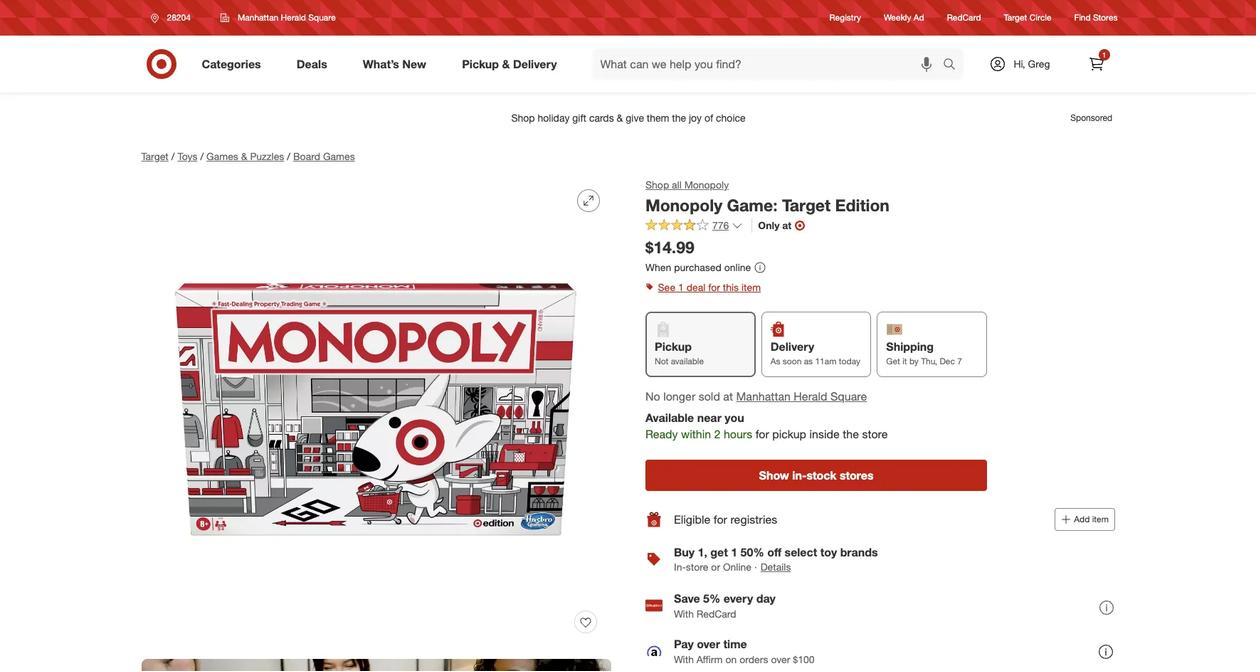 Task type: describe. For each thing, give the bounding box(es) containing it.
manhattan herald square button
[[211, 5, 345, 31]]

in-
[[792, 469, 807, 483]]

puzzles
[[250, 150, 284, 162]]

pickup for &
[[462, 57, 499, 71]]

target link
[[141, 150, 169, 162]]

deal
[[687, 282, 706, 294]]

in-
[[674, 561, 686, 573]]

select
[[785, 545, 817, 560]]

weekly ad
[[884, 12, 925, 23]]

0 horizontal spatial 1
[[679, 282, 684, 294]]

monopoly game: target edition, 1 of 25 image
[[141, 178, 611, 648]]

details button
[[760, 560, 792, 575]]

square inside dropdown button
[[308, 12, 336, 23]]

for inside available near you ready within 2 hours for pickup inside the store
[[756, 427, 769, 442]]

1 horizontal spatial at
[[782, 219, 792, 231]]

you
[[725, 411, 744, 425]]

28204 button
[[141, 5, 206, 31]]

1,
[[698, 545, 707, 560]]

or
[[711, 561, 720, 573]]

not
[[655, 356, 668, 367]]

edition
[[835, 195, 890, 215]]

what's
[[363, 57, 399, 71]]

orders
[[740, 654, 768, 666]]

categories
[[202, 57, 261, 71]]

2 games from the left
[[323, 150, 355, 162]]

delivery as soon as 11am today
[[771, 340, 860, 367]]

by
[[910, 356, 919, 367]]

what's new link
[[351, 48, 444, 80]]

2 vertical spatial for
[[714, 512, 727, 527]]

dec
[[940, 356, 955, 367]]

herald inside dropdown button
[[281, 12, 306, 23]]

1 vertical spatial manhattan
[[736, 389, 791, 403]]

as
[[771, 356, 780, 367]]

2 horizontal spatial 1
[[1103, 51, 1107, 59]]

What can we help you find? suggestions appear below search field
[[592, 48, 947, 80]]

brands
[[840, 545, 878, 560]]

eligible for registries
[[674, 512, 777, 527]]

buy 1, get 1 50% off select toy brands link
[[674, 545, 878, 560]]

available near you ready within 2 hours for pickup inside the store
[[645, 411, 888, 442]]

hi,
[[1014, 58, 1026, 70]]

show in-stock stores button
[[645, 460, 987, 491]]

target for target circle
[[1004, 12, 1028, 23]]

5%
[[703, 592, 720, 606]]

add item
[[1074, 514, 1109, 525]]

time
[[723, 637, 747, 651]]

ad
[[914, 12, 925, 23]]

1 inside buy 1, get 1 50% off select toy brands in-store or online ∙ details
[[731, 545, 737, 560]]

on
[[726, 654, 737, 666]]

greg
[[1029, 58, 1051, 70]]

image gallery element
[[141, 178, 611, 671]]

1 vertical spatial herald
[[794, 389, 827, 403]]

add item button
[[1055, 508, 1115, 531]]

save 5% every day with redcard
[[674, 592, 776, 620]]

deals link
[[285, 48, 345, 80]]

with inside the "save 5% every day with redcard"
[[674, 608, 694, 620]]

11am
[[815, 356, 837, 367]]

available
[[645, 411, 694, 425]]

7
[[958, 356, 962, 367]]

pickup & delivery
[[462, 57, 557, 71]]

online
[[724, 261, 751, 273]]

0 vertical spatial monopoly
[[684, 179, 729, 191]]

item inside button
[[1092, 514, 1109, 525]]

$14.99
[[645, 237, 694, 257]]

eligible
[[674, 512, 711, 527]]

stores
[[840, 469, 874, 483]]

target circle link
[[1004, 12, 1052, 24]]

affirm
[[697, 654, 723, 666]]

deals
[[297, 57, 327, 71]]

hours
[[724, 427, 752, 442]]

this
[[723, 282, 739, 294]]

1 horizontal spatial square
[[831, 389, 867, 403]]

longer
[[663, 389, 695, 403]]

2
[[714, 427, 721, 442]]

when purchased online
[[645, 261, 751, 273]]

new
[[403, 57, 427, 71]]

50%
[[741, 545, 764, 560]]

target inside the shop all monopoly monopoly game: target edition
[[782, 195, 831, 215]]

store inside buy 1, get 1 50% off select toy brands in-store or online ∙ details
[[686, 561, 708, 573]]

stores
[[1094, 12, 1118, 23]]

delivery inside "delivery as soon as 11am today"
[[771, 340, 814, 354]]

within
[[681, 427, 711, 442]]

manhattan herald square button
[[736, 388, 867, 405]]

day
[[756, 592, 776, 606]]

search
[[937, 58, 971, 72]]

as
[[804, 356, 813, 367]]

0 horizontal spatial at
[[723, 389, 733, 403]]

776
[[712, 219, 729, 231]]

pay over time with affirm on orders over $100
[[674, 637, 815, 666]]

redcard link
[[947, 12, 982, 24]]

thu,
[[921, 356, 937, 367]]

purchased
[[674, 261, 722, 273]]

no longer sold at manhattan herald square
[[645, 389, 867, 403]]

shop
[[645, 179, 669, 191]]



Task type: vqa. For each thing, say whether or not it's contained in the screenshot.
the topmost charm
no



Task type: locate. For each thing, give the bounding box(es) containing it.
1 vertical spatial at
[[723, 389, 733, 403]]

0 horizontal spatial redcard
[[697, 608, 736, 620]]

the
[[843, 427, 859, 442]]

weekly ad link
[[884, 12, 925, 24]]

1 up online at right
[[731, 545, 737, 560]]

get
[[886, 356, 900, 367]]

redcard inside the "save 5% every day with redcard"
[[697, 608, 736, 620]]

herald
[[281, 12, 306, 23], [794, 389, 827, 403]]

herald down as
[[794, 389, 827, 403]]

games right board at the top of the page
[[323, 150, 355, 162]]

2 with from the top
[[674, 654, 694, 666]]

buy 1, get 1 50% off select toy brands in-store or online ∙ details
[[674, 545, 878, 573]]

pickup & delivery link
[[450, 48, 575, 80]]

with
[[674, 608, 694, 620], [674, 654, 694, 666]]

1 down stores
[[1103, 51, 1107, 59]]

shipping
[[886, 340, 934, 354]]

0 horizontal spatial manhattan
[[238, 12, 279, 23]]

1 horizontal spatial delivery
[[771, 340, 814, 354]]

monopoly
[[684, 179, 729, 191], [645, 195, 722, 215]]

1 right see
[[679, 282, 684, 294]]

over
[[697, 637, 720, 651], [771, 654, 790, 666]]

0 horizontal spatial delivery
[[513, 57, 557, 71]]

0 vertical spatial target
[[1004, 12, 1028, 23]]

1 horizontal spatial 1
[[731, 545, 737, 560]]

0 horizontal spatial games
[[207, 150, 238, 162]]

get
[[710, 545, 728, 560]]

0 vertical spatial 1
[[1103, 51, 1107, 59]]

for right eligible
[[714, 512, 727, 527]]

target up only at
[[782, 195, 831, 215]]

monopoly down all at right top
[[645, 195, 722, 215]]

monopoly right all at right top
[[684, 179, 729, 191]]

registry link
[[830, 12, 862, 24]]

2 / from the left
[[200, 150, 204, 162]]

stock
[[807, 469, 837, 483]]

0 vertical spatial with
[[674, 608, 694, 620]]

0 vertical spatial &
[[502, 57, 510, 71]]

1 horizontal spatial games
[[323, 150, 355, 162]]

0 vertical spatial herald
[[281, 12, 306, 23]]

store inside available near you ready within 2 hours for pickup inside the store
[[862, 427, 888, 442]]

only at
[[758, 219, 792, 231]]

sold
[[699, 389, 720, 403]]

0 vertical spatial for
[[709, 282, 720, 294]]

1 vertical spatial target
[[141, 150, 169, 162]]

& inside 'link'
[[502, 57, 510, 71]]

0 horizontal spatial item
[[742, 282, 761, 294]]

store down the 1,
[[686, 561, 708, 573]]

for
[[709, 282, 720, 294], [756, 427, 769, 442], [714, 512, 727, 527]]

0 vertical spatial at
[[782, 219, 792, 231]]

details
[[761, 561, 791, 573]]

over up "affirm"
[[697, 637, 720, 651]]

target for target / toys / games & puzzles / board games
[[141, 150, 169, 162]]

1 horizontal spatial herald
[[794, 389, 827, 403]]

1 vertical spatial pickup
[[655, 340, 692, 354]]

2 vertical spatial 1
[[731, 545, 737, 560]]

toy
[[820, 545, 837, 560]]

0 vertical spatial delivery
[[513, 57, 557, 71]]

target circle
[[1004, 12, 1052, 23]]

no
[[645, 389, 660, 403]]

1 vertical spatial with
[[674, 654, 694, 666]]

toys
[[178, 150, 198, 162]]

show in-stock stores
[[759, 469, 874, 483]]

target
[[1004, 12, 1028, 23], [141, 150, 169, 162], [782, 195, 831, 215]]

buy
[[674, 545, 695, 560]]

ready
[[645, 427, 678, 442]]

1 / from the left
[[171, 150, 175, 162]]

find stores link
[[1075, 12, 1118, 24]]

with down save
[[674, 608, 694, 620]]

item right this
[[742, 282, 761, 294]]

redcard right ad
[[947, 12, 982, 23]]

1 games from the left
[[207, 150, 238, 162]]

item right add
[[1092, 514, 1109, 525]]

it
[[903, 356, 907, 367]]

target left circle
[[1004, 12, 1028, 23]]

2 vertical spatial target
[[782, 195, 831, 215]]

1 vertical spatial &
[[241, 150, 247, 162]]

inside
[[810, 427, 840, 442]]

1 horizontal spatial pickup
[[655, 340, 692, 354]]

28204
[[167, 12, 191, 23]]

manhattan up categories link
[[238, 12, 279, 23]]

1 vertical spatial redcard
[[697, 608, 736, 620]]

target left toys
[[141, 150, 169, 162]]

1 horizontal spatial /
[[200, 150, 204, 162]]

games
[[207, 150, 238, 162], [323, 150, 355, 162]]

1 horizontal spatial target
[[782, 195, 831, 215]]

1 vertical spatial item
[[1092, 514, 1109, 525]]

0 vertical spatial redcard
[[947, 12, 982, 23]]

delivery
[[513, 57, 557, 71], [771, 340, 814, 354]]

/ right toys
[[200, 150, 204, 162]]

0 vertical spatial store
[[862, 427, 888, 442]]

1 vertical spatial for
[[756, 427, 769, 442]]

games right toys link
[[207, 150, 238, 162]]

delivery inside 'link'
[[513, 57, 557, 71]]

0 vertical spatial square
[[308, 12, 336, 23]]

776 link
[[645, 218, 743, 235]]

∙
[[754, 561, 757, 573]]

target / toys / games & puzzles / board games
[[141, 150, 355, 162]]

available
[[671, 356, 704, 367]]

board games link
[[293, 150, 355, 162]]

1 horizontal spatial item
[[1092, 514, 1109, 525]]

0 vertical spatial over
[[697, 637, 720, 651]]

find stores
[[1075, 12, 1118, 23]]

categories link
[[190, 48, 279, 80]]

when
[[645, 261, 671, 273]]

2 horizontal spatial target
[[1004, 12, 1028, 23]]

/ left toys link
[[171, 150, 175, 162]]

0 horizontal spatial over
[[697, 637, 720, 651]]

1 horizontal spatial manhattan
[[736, 389, 791, 403]]

1 horizontal spatial store
[[862, 427, 888, 442]]

square up the deals link
[[308, 12, 336, 23]]

pickup
[[462, 57, 499, 71], [655, 340, 692, 354]]

0 vertical spatial manhattan
[[238, 12, 279, 23]]

all
[[672, 179, 682, 191]]

1 horizontal spatial over
[[771, 654, 790, 666]]

1 vertical spatial square
[[831, 389, 867, 403]]

0 horizontal spatial /
[[171, 150, 175, 162]]

0 horizontal spatial target
[[141, 150, 169, 162]]

over left $100
[[771, 654, 790, 666]]

store
[[862, 427, 888, 442], [686, 561, 708, 573]]

manhattan
[[238, 12, 279, 23], [736, 389, 791, 403]]

weekly
[[884, 12, 912, 23]]

2 horizontal spatial /
[[287, 150, 291, 162]]

$100
[[793, 654, 815, 666]]

pickup inside pickup not available
[[655, 340, 692, 354]]

see 1 deal for this item link
[[645, 278, 1115, 298]]

0 horizontal spatial herald
[[281, 12, 306, 23]]

soon
[[783, 356, 802, 367]]

pickup inside 'link'
[[462, 57, 499, 71]]

with inside pay over time with affirm on orders over $100
[[674, 654, 694, 666]]

1 vertical spatial 1
[[679, 282, 684, 294]]

toys link
[[178, 150, 198, 162]]

pickup up not on the bottom right of the page
[[655, 340, 692, 354]]

manhattan up available near you ready within 2 hours for pickup inside the store
[[736, 389, 791, 403]]

with down pay
[[674, 654, 694, 666]]

0 vertical spatial pickup
[[462, 57, 499, 71]]

search button
[[937, 48, 971, 83]]

pickup for not
[[655, 340, 692, 354]]

0 horizontal spatial pickup
[[462, 57, 499, 71]]

1 vertical spatial over
[[771, 654, 790, 666]]

registry
[[830, 12, 862, 23]]

1 link
[[1081, 48, 1113, 80]]

0 vertical spatial item
[[742, 282, 761, 294]]

only
[[758, 219, 780, 231]]

at right 'sold'
[[723, 389, 733, 403]]

game:
[[727, 195, 778, 215]]

store right the
[[862, 427, 888, 442]]

&
[[502, 57, 510, 71], [241, 150, 247, 162]]

item
[[742, 282, 761, 294], [1092, 514, 1109, 525]]

today
[[839, 356, 860, 367]]

shop all monopoly monopoly game: target edition
[[645, 179, 890, 215]]

herald up deals
[[281, 12, 306, 23]]

1 vertical spatial delivery
[[771, 340, 814, 354]]

1 vertical spatial monopoly
[[645, 195, 722, 215]]

every
[[724, 592, 753, 606]]

pickup right 'new'
[[462, 57, 499, 71]]

board
[[293, 150, 320, 162]]

at right only
[[782, 219, 792, 231]]

manhattan inside dropdown button
[[238, 12, 279, 23]]

off
[[767, 545, 782, 560]]

/ left board at the top of the page
[[287, 150, 291, 162]]

for right hours
[[756, 427, 769, 442]]

add
[[1074, 514, 1090, 525]]

0 horizontal spatial square
[[308, 12, 336, 23]]

1 horizontal spatial redcard
[[947, 12, 982, 23]]

advertisement region
[[130, 101, 1127, 135]]

1 horizontal spatial &
[[502, 57, 510, 71]]

3 / from the left
[[287, 150, 291, 162]]

redcard
[[947, 12, 982, 23], [697, 608, 736, 620]]

show
[[759, 469, 789, 483]]

what's new
[[363, 57, 427, 71]]

games & puzzles link
[[207, 150, 284, 162]]

0 horizontal spatial store
[[686, 561, 708, 573]]

see
[[658, 282, 676, 294]]

1 with from the top
[[674, 608, 694, 620]]

redcard down the 5%
[[697, 608, 736, 620]]

pay
[[674, 637, 694, 651]]

square down today
[[831, 389, 867, 403]]

find
[[1075, 12, 1091, 23]]

1 vertical spatial store
[[686, 561, 708, 573]]

square
[[308, 12, 336, 23], [831, 389, 867, 403]]

0 horizontal spatial &
[[241, 150, 247, 162]]

for left this
[[709, 282, 720, 294]]

shipping get it by thu, dec 7
[[886, 340, 962, 367]]



